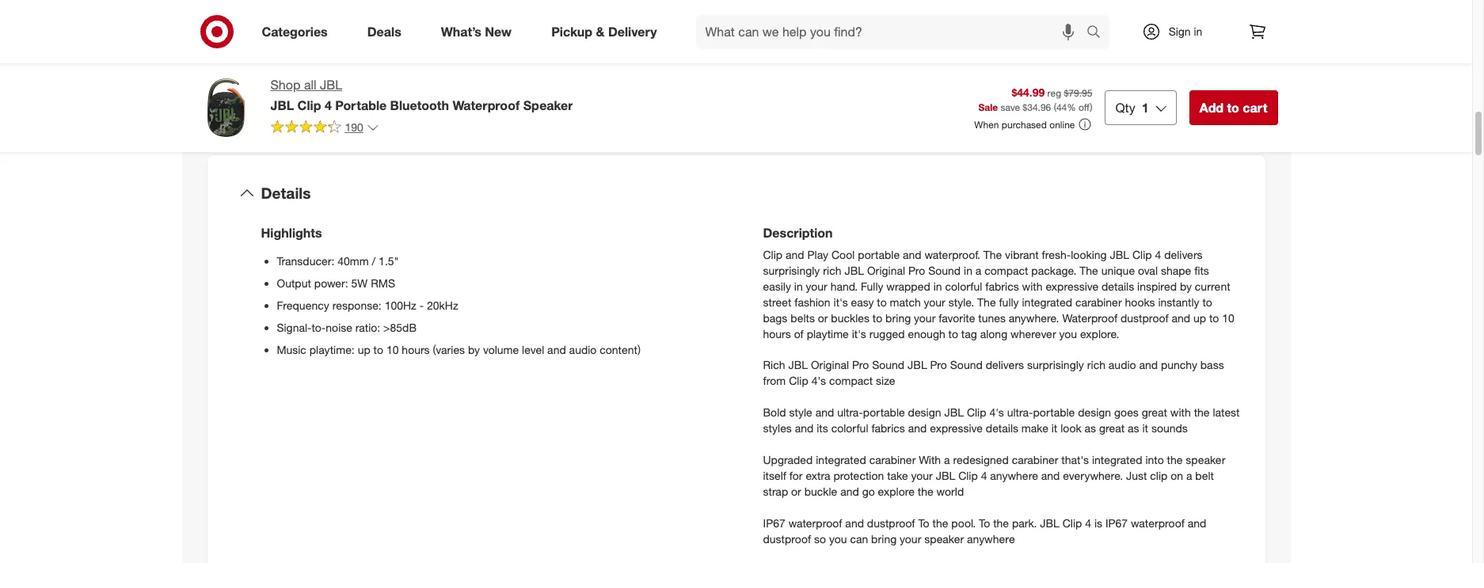 Task type: locate. For each thing, give the bounding box(es) containing it.
with down package.
[[1022, 279, 1043, 293]]

4's up style
[[812, 374, 826, 388]]

delivers down along
[[986, 358, 1024, 372]]

by up instantly in the right bottom of the page
[[1180, 279, 1192, 293]]

content)
[[600, 343, 641, 356]]

1 vertical spatial hours
[[402, 343, 430, 356]]

as right look
[[1085, 422, 1096, 435]]

0 vertical spatial expressive
[[1046, 279, 1099, 293]]

sign
[[1169, 25, 1191, 38]]

waterproof
[[453, 97, 520, 113], [1063, 311, 1118, 324]]

1 horizontal spatial great
[[1142, 406, 1168, 419]]

colorful
[[945, 279, 983, 293], [832, 422, 869, 435]]

carabiner up take
[[870, 453, 916, 467]]

0 horizontal spatial you
[[829, 533, 847, 546]]

details inside bold style and ultra-portable design jbl clip 4's ultra-portable design goes great with the latest styles and its colorful fabrics and expressive details make it look as great as it sounds
[[986, 422, 1019, 435]]

integrated up protection
[[816, 453, 866, 467]]

favorite
[[939, 311, 975, 324]]

1 vertical spatial bring
[[871, 533, 897, 546]]

0 vertical spatial 4's
[[812, 374, 826, 388]]

1 horizontal spatial to
[[979, 517, 990, 530]]

1 vertical spatial surprisingly
[[1027, 358, 1084, 372]]

1 vertical spatial you
[[829, 533, 847, 546]]

1 horizontal spatial up
[[1194, 311, 1207, 324]]

0 vertical spatial anywhere
[[991, 469, 1038, 483]]

hand.
[[831, 279, 858, 293]]

1 to from the left
[[918, 517, 930, 530]]

0 vertical spatial fabrics
[[986, 279, 1019, 293]]

and down style
[[795, 422, 814, 435]]

integrated up just
[[1092, 453, 1143, 467]]

hours down 'bags'
[[763, 327, 791, 340]]

to
[[918, 517, 930, 530], [979, 517, 990, 530]]

it's down hand.
[[834, 295, 848, 309]]

dustproof
[[1121, 311, 1169, 324], [867, 517, 915, 530], [763, 533, 811, 546]]

original up fully
[[867, 263, 906, 277]]

original inside rich jbl original pro sound jbl pro sound delivers surprisingly rich audio and punchy bass from clip 4's compact size
[[811, 358, 849, 372]]

0 horizontal spatial ultra-
[[837, 406, 863, 419]]

4 up 190 link
[[325, 97, 332, 113]]

style
[[789, 406, 813, 419]]

0 vertical spatial speaker
[[1186, 453, 1226, 467]]

1 vertical spatial 10
[[386, 343, 399, 356]]

2 horizontal spatial dustproof
[[1121, 311, 1169, 324]]

190 link
[[271, 119, 379, 138]]

0 vertical spatial audio
[[569, 343, 597, 356]]

0 horizontal spatial it's
[[834, 295, 848, 309]]

ratio:
[[356, 320, 380, 334]]

jbl up hand.
[[845, 263, 864, 277]]

hours down >85db
[[402, 343, 430, 356]]

0 horizontal spatial fabrics
[[872, 422, 905, 435]]

1 it from the left
[[1052, 422, 1058, 435]]

up down instantly in the right bottom of the page
[[1194, 311, 1207, 324]]

fabrics down 'size'
[[872, 422, 905, 435]]

$79.95
[[1064, 87, 1093, 99]]

1 horizontal spatial or
[[818, 311, 828, 324]]

1 vertical spatial colorful
[[832, 422, 869, 435]]

delivers up shape
[[1165, 248, 1203, 261]]

1 horizontal spatial as
[[1128, 422, 1140, 435]]

1 horizontal spatial pro
[[909, 263, 926, 277]]

1 waterproof from the left
[[789, 517, 842, 530]]

audio left content) at bottom
[[569, 343, 597, 356]]

by inside clip and play cool portable and waterproof. the vibrant fresh-looking jbl clip 4 delivers surprisingly rich jbl original pro sound in a compact package. the unique oval shape fits easily in your hand. fully wrapped in colorful fabrics with expressive details inspired by current street fashion it's easy to match your style. the fully integrated carabiner hooks instantly to bags belts or buckles to bring your favorite tunes anywhere. waterproof dustproof and up to 10 hours of playtime it's rugged enough to tag along wherever you explore.
[[1180, 279, 1192, 293]]

0 vertical spatial or
[[818, 311, 828, 324]]

ip67 right is
[[1106, 517, 1128, 530]]

2 it from the left
[[1143, 422, 1149, 435]]

4 left is
[[1085, 517, 1092, 530]]

a down waterproof.
[[976, 263, 982, 277]]

1 horizontal spatial hours
[[763, 327, 791, 340]]

2 vertical spatial dustproof
[[763, 533, 811, 546]]

in
[[1194, 25, 1203, 38], [964, 263, 973, 277], [794, 279, 803, 293], [934, 279, 942, 293]]

0 horizontal spatial up
[[358, 343, 371, 356]]

clip left is
[[1063, 517, 1082, 530]]

10 inside clip and play cool portable and waterproof. the vibrant fresh-looking jbl clip 4 delivers surprisingly rich jbl original pro sound in a compact package. the unique oval shape fits easily in your hand. fully wrapped in colorful fabrics with expressive details inspired by current street fashion it's easy to match your style. the fully integrated carabiner hooks instantly to bags belts or buckles to bring your favorite tunes anywhere. waterproof dustproof and up to 10 hours of playtime it's rugged enough to tag along wherever you explore.
[[1223, 311, 1235, 324]]

bass
[[1201, 358, 1224, 372]]

0 horizontal spatial by
[[468, 343, 480, 356]]

0 horizontal spatial surprisingly
[[763, 263, 820, 277]]

1 vertical spatial details
[[986, 422, 1019, 435]]

a right with on the right of the page
[[944, 453, 950, 467]]

0 vertical spatial rich
[[823, 263, 842, 277]]

details down unique
[[1102, 279, 1135, 293]]

anywhere
[[991, 469, 1038, 483], [967, 533, 1015, 546]]

rms
[[371, 276, 395, 290]]

2 horizontal spatial carabiner
[[1076, 295, 1122, 309]]

What can we help you find? suggestions appear below search field
[[696, 14, 1090, 49]]

1 horizontal spatial rich
[[1087, 358, 1106, 372]]

0 horizontal spatial waterproof
[[453, 97, 520, 113]]

in right wrapped
[[934, 279, 942, 293]]

sound inside clip and play cool portable and waterproof. the vibrant fresh-looking jbl clip 4 delivers surprisingly rich jbl original pro sound in a compact package. the unique oval shape fits easily in your hand. fully wrapped in colorful fabrics with expressive details inspired by current street fashion it's easy to match your style. the fully integrated carabiner hooks instantly to bags belts or buckles to bring your favorite tunes anywhere. waterproof dustproof and up to 10 hours of playtime it's rugged enough to tag along wherever you explore.
[[929, 263, 961, 277]]

clip inside rich jbl original pro sound jbl pro sound delivers surprisingly rich audio and punchy bass from clip 4's compact size
[[789, 374, 809, 388]]

design up look
[[1078, 406, 1112, 419]]

pro
[[909, 263, 926, 277], [852, 358, 869, 372], [930, 358, 947, 372]]

>85db
[[384, 320, 417, 334]]

1 vertical spatial delivers
[[986, 358, 1024, 372]]

2 horizontal spatial integrated
[[1092, 453, 1143, 467]]

it's down buckles
[[852, 327, 867, 340]]

surprisingly up "easily" on the right
[[763, 263, 820, 277]]

go
[[862, 485, 875, 499]]

to inside 'button'
[[1227, 100, 1240, 116]]

belt
[[1196, 469, 1214, 483]]

1 horizontal spatial waterproof
[[1131, 517, 1185, 530]]

audio down explore.
[[1109, 358, 1136, 372]]

0 vertical spatial hours
[[763, 327, 791, 340]]

4 inside upgraded integrated carabiner with a redesigned carabiner that's integrated into the speaker itself for extra protection take your jbl clip 4 anywhere and everywhere. just clip on a belt strap or buckle and go explore the world
[[981, 469, 987, 483]]

colorful up style.
[[945, 279, 983, 293]]

waterproof inside clip and play cool portable and waterproof. the vibrant fresh-looking jbl clip 4 delivers surprisingly rich jbl original pro sound in a compact package. the unique oval shape fits easily in your hand. fully wrapped in colorful fabrics with expressive details inspired by current street fashion it's easy to match your style. the fully integrated carabiner hooks instantly to bags belts or buckles to bring your favorite tunes anywhere. waterproof dustproof and up to 10 hours of playtime it's rugged enough to tag along wherever you explore.
[[1063, 311, 1118, 324]]

portable for cool
[[858, 248, 900, 261]]

bring inside ip67 waterproof and dustproof to the pool. to the park. jbl clip 4 is ip67 waterproof and dustproof so you can bring your speaker anywhere
[[871, 533, 897, 546]]

fits
[[1195, 263, 1210, 277]]

0 horizontal spatial a
[[944, 453, 950, 467]]

more
[[437, 56, 466, 72]]

ultra- right style
[[837, 406, 863, 419]]

description
[[763, 225, 833, 240]]

0 vertical spatial bring
[[886, 311, 911, 324]]

bring
[[886, 311, 911, 324], [871, 533, 897, 546]]

bluetooth
[[390, 97, 449, 113]]

0 vertical spatial colorful
[[945, 279, 983, 293]]

original down playtime
[[811, 358, 849, 372]]

0 vertical spatial surprisingly
[[763, 263, 820, 277]]

1 horizontal spatial by
[[1180, 279, 1192, 293]]

clip inside upgraded integrated carabiner with a redesigned carabiner that's integrated into the speaker itself for extra protection take your jbl clip 4 anywhere and everywhere. just clip on a belt strap or buckle and go explore the world
[[959, 469, 978, 483]]

0 vertical spatial details
[[1102, 279, 1135, 293]]

great up sounds in the bottom right of the page
[[1142, 406, 1168, 419]]

1 horizontal spatial compact
[[985, 263, 1029, 277]]

1 vertical spatial audio
[[1109, 358, 1136, 372]]

deals link
[[354, 14, 421, 49]]

the up tunes
[[978, 295, 996, 309]]

0 vertical spatial 10
[[1223, 311, 1235, 324]]

rich down 'cool'
[[823, 263, 842, 277]]

0 horizontal spatial pro
[[852, 358, 869, 372]]

2 to from the left
[[979, 517, 990, 530]]

you inside clip and play cool portable and waterproof. the vibrant fresh-looking jbl clip 4 delivers surprisingly rich jbl original pro sound in a compact package. the unique oval shape fits easily in your hand. fully wrapped in colorful fabrics with expressive details inspired by current street fashion it's easy to match your style. the fully integrated carabiner hooks instantly to bags belts or buckles to bring your favorite tunes anywhere. waterproof dustproof and up to 10 hours of playtime it's rugged enough to tag along wherever you explore.
[[1060, 327, 1077, 340]]

the left latest at the right bottom of page
[[1194, 406, 1210, 419]]

playtime
[[807, 327, 849, 340]]

jbl right all
[[320, 77, 342, 93]]

pickup & delivery
[[551, 23, 657, 39]]

1 vertical spatial great
[[1100, 422, 1125, 435]]

jbl up unique
[[1110, 248, 1130, 261]]

1 horizontal spatial it
[[1143, 422, 1149, 435]]

portable up look
[[1033, 406, 1075, 419]]

0 vertical spatial by
[[1180, 279, 1192, 293]]

jbl inside upgraded integrated carabiner with a redesigned carabiner that's integrated into the speaker itself for extra protection take your jbl clip 4 anywhere and everywhere. just clip on a belt strap or buckle and go explore the world
[[936, 469, 956, 483]]

0 horizontal spatial waterproof
[[789, 517, 842, 530]]

jbl down enough
[[908, 358, 927, 372]]

oval
[[1138, 263, 1158, 277]]

0 vertical spatial it's
[[834, 295, 848, 309]]

0 horizontal spatial delivers
[[986, 358, 1024, 372]]

sounds
[[1152, 422, 1188, 435]]

1 vertical spatial up
[[358, 343, 371, 356]]

clip down rich jbl original pro sound jbl pro sound delivers surprisingly rich audio and punchy bass from clip 4's compact size
[[967, 406, 987, 419]]

0 horizontal spatial expressive
[[930, 422, 983, 435]]

portable inside clip and play cool portable and waterproof. the vibrant fresh-looking jbl clip 4 delivers surprisingly rich jbl original pro sound in a compact package. the unique oval shape fits easily in your hand. fully wrapped in colorful fabrics with expressive details inspired by current street fashion it's easy to match your style. the fully integrated carabiner hooks instantly to bags belts or buckles to bring your favorite tunes anywhere. waterproof dustproof and up to 10 hours of playtime it's rugged enough to tag along wherever you explore.
[[858, 248, 900, 261]]

jbl up world
[[936, 469, 956, 483]]

2 horizontal spatial pro
[[930, 358, 947, 372]]

4 down the redesigned
[[981, 469, 987, 483]]

-
[[420, 298, 424, 312]]

ip67
[[763, 517, 786, 530], [1106, 517, 1128, 530]]

0 horizontal spatial speaker
[[925, 533, 964, 546]]

portable for ultra-
[[863, 406, 905, 419]]

jbl inside bold style and ultra-portable design jbl clip 4's ultra-portable design goes great with the latest styles and its colorful fabrics and expressive details make it look as great as it sounds
[[945, 406, 964, 419]]

0 vertical spatial with
[[1022, 279, 1043, 293]]

surprisingly inside clip and play cool portable and waterproof. the vibrant fresh-looking jbl clip 4 delivers surprisingly rich jbl original pro sound in a compact package. the unique oval shape fits easily in your hand. fully wrapped in colorful fabrics with expressive details inspired by current street fashion it's easy to match your style. the fully integrated carabiner hooks instantly to bags belts or buckles to bring your favorite tunes anywhere. waterproof dustproof and up to 10 hours of playtime it's rugged enough to tag along wherever you explore.
[[763, 263, 820, 277]]

190
[[345, 120, 364, 134]]

compact
[[985, 263, 1029, 277], [829, 374, 873, 388]]

ip67 down strap
[[763, 517, 786, 530]]

great
[[1142, 406, 1168, 419], [1100, 422, 1125, 435]]

audio for and
[[1109, 358, 1136, 372]]

1 horizontal spatial carabiner
[[1012, 453, 1059, 467]]

waterproof inside shop all jbl jbl clip 4 portable bluetooth waterproof speaker
[[453, 97, 520, 113]]

1 horizontal spatial fabrics
[[986, 279, 1019, 293]]

0 horizontal spatial audio
[[569, 343, 597, 356]]

1 horizontal spatial 4's
[[990, 406, 1004, 419]]

delivers inside rich jbl original pro sound jbl pro sound delivers surprisingly rich audio and punchy bass from clip 4's compact size
[[986, 358, 1024, 372]]

by right "(varies"
[[468, 343, 480, 356]]

a right on
[[1187, 469, 1193, 483]]

original
[[867, 263, 906, 277], [811, 358, 849, 372]]

0 horizontal spatial 4's
[[812, 374, 826, 388]]

sound
[[929, 263, 961, 277], [872, 358, 905, 372], [950, 358, 983, 372]]

audio inside rich jbl original pro sound jbl pro sound delivers surprisingly rich audio and punchy bass from clip 4's compact size
[[1109, 358, 1136, 372]]

tunes
[[979, 311, 1006, 324]]

1 horizontal spatial you
[[1060, 327, 1077, 340]]

clip down all
[[298, 97, 321, 113]]

compact down vibrant
[[985, 263, 1029, 277]]

carabiner down make
[[1012, 453, 1059, 467]]

carabiner
[[1076, 295, 1122, 309], [870, 453, 916, 467], [1012, 453, 1059, 467]]

1 horizontal spatial with
[[1171, 406, 1191, 419]]

1 horizontal spatial ultra-
[[1007, 406, 1033, 419]]

2 as from the left
[[1128, 422, 1140, 435]]

as
[[1085, 422, 1096, 435], [1128, 422, 1140, 435]]

0 vertical spatial up
[[1194, 311, 1207, 324]]

waterproof up explore.
[[1063, 311, 1118, 324]]

4's
[[812, 374, 826, 388], [990, 406, 1004, 419]]

1 vertical spatial or
[[791, 485, 802, 499]]

0 horizontal spatial details
[[986, 422, 1019, 435]]

surprisingly down wherever
[[1027, 358, 1084, 372]]

10 down current
[[1223, 311, 1235, 324]]

with up sounds in the bottom right of the page
[[1171, 406, 1191, 419]]

fully
[[999, 295, 1019, 309]]

pro inside clip and play cool portable and waterproof. the vibrant fresh-looking jbl clip 4 delivers surprisingly rich jbl original pro sound in a compact package. the unique oval shape fits easily in your hand. fully wrapped in colorful fabrics with expressive details inspired by current street fashion it's easy to match your style. the fully integrated carabiner hooks instantly to bags belts or buckles to bring your favorite tunes anywhere. waterproof dustproof and up to 10 hours of playtime it's rugged enough to tag along wherever you explore.
[[909, 263, 926, 277]]

ultra- up make
[[1007, 406, 1033, 419]]

as down goes
[[1128, 422, 1140, 435]]

original inside clip and play cool portable and waterproof. the vibrant fresh-looking jbl clip 4 delivers surprisingly rich jbl original pro sound in a compact package. the unique oval shape fits easily in your hand. fully wrapped in colorful fabrics with expressive details inspired by current street fashion it's easy to match your style. the fully integrated carabiner hooks instantly to bags belts or buckles to bring your favorite tunes anywhere. waterproof dustproof and up to 10 hours of playtime it's rugged enough to tag along wherever you explore.
[[867, 263, 906, 277]]

it left look
[[1052, 422, 1058, 435]]

1 horizontal spatial speaker
[[1186, 453, 1226, 467]]

2 vertical spatial the
[[978, 295, 996, 309]]

4's down rich jbl original pro sound jbl pro sound delivers surprisingly rich audio and punchy bass from clip 4's compact size
[[990, 406, 1004, 419]]

anywhere down the redesigned
[[991, 469, 1038, 483]]

in up fashion
[[794, 279, 803, 293]]

shop all jbl jbl clip 4 portable bluetooth waterproof speaker
[[271, 77, 573, 113]]

0 horizontal spatial ip67
[[763, 517, 786, 530]]

0 horizontal spatial design
[[908, 406, 942, 419]]

1 design from the left
[[908, 406, 942, 419]]

details left make
[[986, 422, 1019, 435]]

anywhere down pool.
[[967, 533, 1015, 546]]

0 horizontal spatial original
[[811, 358, 849, 372]]

1 as from the left
[[1085, 422, 1096, 435]]

and left punchy
[[1140, 358, 1158, 372]]

anywhere inside upgraded integrated carabiner with a redesigned carabiner that's integrated into the speaker itself for extra protection take your jbl clip 4 anywhere and everywhere. just clip on a belt strap or buckle and go explore the world
[[991, 469, 1038, 483]]

1 vertical spatial speaker
[[925, 533, 964, 546]]

jbl right "park." on the right bottom of page
[[1040, 517, 1060, 530]]

you left explore.
[[1060, 327, 1077, 340]]

great down goes
[[1100, 422, 1125, 435]]

1 vertical spatial fabrics
[[872, 422, 905, 435]]

jbl right rich
[[789, 358, 808, 372]]

playtime:
[[310, 343, 355, 356]]

dustproof down explore
[[867, 517, 915, 530]]

$44.99 reg $79.95 sale save $ 34.96 ( 44 % off )
[[979, 85, 1093, 114]]

a inside clip and play cool portable and waterproof. the vibrant fresh-looking jbl clip 4 delivers surprisingly rich jbl original pro sound in a compact package. the unique oval shape fits easily in your hand. fully wrapped in colorful fabrics with expressive details inspired by current street fashion it's easy to match your style. the fully integrated carabiner hooks instantly to bags belts or buckles to bring your favorite tunes anywhere. waterproof dustproof and up to 10 hours of playtime it's rugged enough to tag along wherever you explore.
[[976, 263, 982, 277]]

fabrics inside bold style and ultra-portable design jbl clip 4's ultra-portable design goes great with the latest styles and its colorful fabrics and expressive details make it look as great as it sounds
[[872, 422, 905, 435]]

it
[[1052, 422, 1058, 435], [1143, 422, 1149, 435]]

0 vertical spatial a
[[976, 263, 982, 277]]

and down description
[[786, 248, 805, 261]]

2 horizontal spatial a
[[1187, 469, 1193, 483]]

your down explore
[[900, 533, 922, 546]]

up
[[1194, 311, 1207, 324], [358, 343, 371, 356]]

to left pool.
[[918, 517, 930, 530]]

1 vertical spatial the
[[1080, 263, 1099, 277]]

1 vertical spatial anywhere
[[967, 533, 1015, 546]]

1 horizontal spatial it's
[[852, 327, 867, 340]]

explore
[[878, 485, 915, 499]]

your
[[806, 279, 828, 293], [924, 295, 946, 309], [914, 311, 936, 324], [911, 469, 933, 483], [900, 533, 922, 546]]

compact left 'size'
[[829, 374, 873, 388]]

hours inside clip and play cool portable and waterproof. the vibrant fresh-looking jbl clip 4 delivers surprisingly rich jbl original pro sound in a compact package. the unique oval shape fits easily in your hand. fully wrapped in colorful fabrics with expressive details inspired by current street fashion it's easy to match your style. the fully integrated carabiner hooks instantly to bags belts or buckles to bring your favorite tunes anywhere. waterproof dustproof and up to 10 hours of playtime it's rugged enough to tag along wherever you explore.
[[763, 327, 791, 340]]

0 horizontal spatial it
[[1052, 422, 1058, 435]]

0 horizontal spatial compact
[[829, 374, 873, 388]]

speaker down pool.
[[925, 533, 964, 546]]

bold
[[763, 406, 786, 419]]

to-
[[312, 320, 326, 334]]

1 horizontal spatial original
[[867, 263, 906, 277]]

fabrics up the fully
[[986, 279, 1019, 293]]

in right sign
[[1194, 25, 1203, 38]]

pro up wrapped
[[909, 263, 926, 277]]

just
[[1126, 469, 1147, 483]]

and right level
[[547, 343, 566, 356]]

when purchased online
[[975, 118, 1075, 130]]

jbl clip 4 portable bluetooth waterproof speaker (camo), 5 of 12 image
[[462, 0, 717, 34]]

pro down enough
[[930, 358, 947, 372]]

1 ip67 from the left
[[763, 517, 786, 530]]

clip inside ip67 waterproof and dustproof to the pool. to the park. jbl clip 4 is ip67 waterproof and dustproof so you can bring your speaker anywhere
[[1063, 517, 1082, 530]]

with inside clip and play cool portable and waterproof. the vibrant fresh-looking jbl clip 4 delivers surprisingly rich jbl original pro sound in a compact package. the unique oval shape fits easily in your hand. fully wrapped in colorful fabrics with expressive details inspired by current street fashion it's easy to match your style. the fully integrated carabiner hooks instantly to bags belts or buckles to bring your favorite tunes anywhere. waterproof dustproof and up to 10 hours of playtime it's rugged enough to tag along wherever you explore.
[[1022, 279, 1043, 293]]

styles
[[763, 422, 792, 435]]

10 down >85db
[[386, 343, 399, 356]]

sound up 'size'
[[872, 358, 905, 372]]

1 horizontal spatial colorful
[[945, 279, 983, 293]]

clip inside shop all jbl jbl clip 4 portable bluetooth waterproof speaker
[[298, 97, 321, 113]]

clip down the redesigned
[[959, 469, 978, 483]]

2 ultra- from the left
[[1007, 406, 1033, 419]]

output power: 5w rms
[[277, 276, 395, 290]]

dustproof down hooks
[[1121, 311, 1169, 324]]

audio
[[569, 343, 597, 356], [1109, 358, 1136, 372]]

pro down buckles
[[852, 358, 869, 372]]

you
[[1060, 327, 1077, 340], [829, 533, 847, 546]]

colorful inside bold style and ultra-portable design jbl clip 4's ultra-portable design goes great with the latest styles and its colorful fabrics and expressive details make it look as great as it sounds
[[832, 422, 869, 435]]

you right so
[[829, 533, 847, 546]]

1.5"
[[379, 254, 399, 267]]

design up with on the right of the page
[[908, 406, 942, 419]]

the up on
[[1167, 453, 1183, 467]]

show
[[401, 56, 433, 72]]

with inside bold style and ultra-portable design jbl clip 4's ultra-portable design goes great with the latest styles and its colorful fabrics and expressive details make it look as great as it sounds
[[1171, 406, 1191, 419]]

and up can
[[846, 517, 864, 530]]

1 ultra- from the left
[[837, 406, 863, 419]]

bring down match
[[886, 311, 911, 324]]

4 inside shop all jbl jbl clip 4 portable bluetooth waterproof speaker
[[325, 97, 332, 113]]

0 horizontal spatial to
[[918, 517, 930, 530]]

1 horizontal spatial surprisingly
[[1027, 358, 1084, 372]]

rich
[[823, 263, 842, 277], [1087, 358, 1106, 372]]

speaker
[[1186, 453, 1226, 467], [925, 533, 964, 546]]

0 horizontal spatial as
[[1085, 422, 1096, 435]]

1 horizontal spatial design
[[1078, 406, 1112, 419]]

clip up oval
[[1133, 248, 1152, 261]]

power:
[[314, 276, 348, 290]]

compact inside clip and play cool portable and waterproof. the vibrant fresh-looking jbl clip 4 delivers surprisingly rich jbl original pro sound in a compact package. the unique oval shape fits easily in your hand. fully wrapped in colorful fabrics with expressive details inspired by current street fashion it's easy to match your style. the fully integrated carabiner hooks instantly to bags belts or buckles to bring your favorite tunes anywhere. waterproof dustproof and up to 10 hours of playtime it's rugged enough to tag along wherever you explore.
[[985, 263, 1029, 277]]

4 up oval
[[1155, 248, 1162, 261]]

latest
[[1213, 406, 1240, 419]]

expressive down package.
[[1046, 279, 1099, 293]]

categories link
[[248, 14, 348, 49]]

4's inside rich jbl original pro sound jbl pro sound delivers surprisingly rich audio and punchy bass from clip 4's compact size
[[812, 374, 826, 388]]

music
[[277, 343, 306, 356]]

0 vertical spatial dustproof
[[1121, 311, 1169, 324]]

portable
[[858, 248, 900, 261], [863, 406, 905, 419], [1033, 406, 1075, 419]]



Task type: vqa. For each thing, say whether or not it's contained in the screenshot.
the explore.
yes



Task type: describe. For each thing, give the bounding box(es) containing it.
tag
[[962, 327, 977, 340]]

compact inside rich jbl original pro sound jbl pro sound delivers surprisingly rich audio and punchy bass from clip 4's compact size
[[829, 374, 873, 388]]

expressive inside clip and play cool portable and waterproof. the vibrant fresh-looking jbl clip 4 delivers surprisingly rich jbl original pro sound in a compact package. the unique oval shape fits easily in your hand. fully wrapped in colorful fabrics with expressive details inspired by current street fashion it's easy to match your style. the fully integrated carabiner hooks instantly to bags belts or buckles to bring your favorite tunes anywhere. waterproof dustproof and up to 10 hours of playtime it's rugged enough to tag along wherever you explore.
[[1046, 279, 1099, 293]]

0 horizontal spatial great
[[1100, 422, 1125, 435]]

44
[[1057, 102, 1067, 114]]

the inside bold style and ultra-portable design jbl clip 4's ultra-portable design goes great with the latest styles and its colorful fabrics and expressive details make it look as great as it sounds
[[1194, 406, 1210, 419]]

add to cart button
[[1190, 90, 1278, 125]]

2 vertical spatial a
[[1187, 469, 1193, 483]]

with
[[919, 453, 941, 467]]

the left world
[[918, 485, 934, 499]]

highlights
[[261, 225, 322, 240]]

20khz
[[427, 298, 458, 312]]

into
[[1146, 453, 1164, 467]]

redesigned
[[953, 453, 1009, 467]]

and up its
[[816, 406, 834, 419]]

rich inside rich jbl original pro sound jbl pro sound delivers surprisingly rich audio and punchy bass from clip 4's compact size
[[1087, 358, 1106, 372]]

reg
[[1048, 87, 1062, 99]]

0 vertical spatial great
[[1142, 406, 1168, 419]]

noise
[[326, 320, 352, 334]]

$
[[1023, 102, 1028, 114]]

your up enough
[[914, 311, 936, 324]]

2 ip67 from the left
[[1106, 517, 1128, 530]]

)
[[1090, 102, 1093, 114]]

clip
[[1150, 469, 1168, 483]]

frequency response: 100hz - 20khz
[[277, 298, 458, 312]]

up inside clip and play cool portable and waterproof. the vibrant fresh-looking jbl clip 4 delivers surprisingly rich jbl original pro sound in a compact package. the unique oval shape fits easily in your hand. fully wrapped in colorful fabrics with expressive details inspired by current street fashion it's easy to match your style. the fully integrated carabiner hooks instantly to bags belts or buckles to bring your favorite tunes anywhere. waterproof dustproof and up to 10 hours of playtime it's rugged enough to tag along wherever you explore.
[[1194, 311, 1207, 324]]

jbl down shop on the left top
[[271, 97, 294, 113]]

2 design from the left
[[1078, 406, 1112, 419]]

purchased
[[1002, 118, 1047, 130]]

1 horizontal spatial dustproof
[[867, 517, 915, 530]]

sound down tag
[[950, 358, 983, 372]]

speaker inside ip67 waterproof and dustproof to the pool. to the park. jbl clip 4 is ip67 waterproof and dustproof so you can bring your speaker anywhere
[[925, 533, 964, 546]]

enough
[[908, 327, 946, 340]]

strap
[[763, 485, 788, 499]]

the left pool.
[[933, 517, 949, 530]]

clip inside bold style and ultra-portable design jbl clip 4's ultra-portable design goes great with the latest styles and its colorful fabrics and expressive details make it look as great as it sounds
[[967, 406, 987, 419]]

1 vertical spatial it's
[[852, 327, 867, 340]]

40mm
[[338, 254, 369, 267]]

fully
[[861, 279, 884, 293]]

search button
[[1079, 14, 1117, 52]]

1 vertical spatial a
[[944, 453, 950, 467]]

match
[[890, 295, 921, 309]]

sale
[[979, 102, 998, 114]]

what's
[[441, 23, 482, 39]]

along
[[980, 327, 1008, 340]]

so
[[814, 533, 826, 546]]

world
[[937, 485, 964, 499]]

explore.
[[1080, 327, 1120, 340]]

clip up "easily" on the right
[[763, 248, 783, 261]]

audio for content)
[[569, 343, 597, 356]]

and up wrapped
[[903, 248, 922, 261]]

fresh-
[[1042, 248, 1071, 261]]

sign in link
[[1128, 14, 1228, 49]]

integrated inside clip and play cool portable and waterproof. the vibrant fresh-looking jbl clip 4 delivers surprisingly rich jbl original pro sound in a compact package. the unique oval shape fits easily in your hand. fully wrapped in colorful fabrics with expressive details inspired by current street fashion it's easy to match your style. the fully integrated carabiner hooks instantly to bags belts or buckles to bring your favorite tunes anywhere. waterproof dustproof and up to 10 hours of playtime it's rugged enough to tag along wherever you explore.
[[1022, 295, 1073, 309]]

anywhere.
[[1009, 311, 1060, 324]]

delivery
[[608, 23, 657, 39]]

bring inside clip and play cool portable and waterproof. the vibrant fresh-looking jbl clip 4 delivers surprisingly rich jbl original pro sound in a compact package. the unique oval shape fits easily in your hand. fully wrapped in colorful fabrics with expressive details inspired by current street fashion it's easy to match your style. the fully integrated carabiner hooks instantly to bags belts or buckles to bring your favorite tunes anywhere. waterproof dustproof and up to 10 hours of playtime it's rugged enough to tag along wherever you explore.
[[886, 311, 911, 324]]

0 horizontal spatial integrated
[[816, 453, 866, 467]]

pickup & delivery link
[[538, 14, 677, 49]]

0 horizontal spatial dustproof
[[763, 533, 811, 546]]

colorful inside clip and play cool portable and waterproof. the vibrant fresh-looking jbl clip 4 delivers surprisingly rich jbl original pro sound in a compact package. the unique oval shape fits easily in your hand. fully wrapped in colorful fabrics with expressive details inspired by current street fashion it's easy to match your style. the fully integrated carabiner hooks instantly to bags belts or buckles to bring your favorite tunes anywhere. waterproof dustproof and up to 10 hours of playtime it's rugged enough to tag along wherever you explore.
[[945, 279, 983, 293]]

jbl inside ip67 waterproof and dustproof to the pool. to the park. jbl clip 4 is ip67 waterproof and dustproof so you can bring your speaker anywhere
[[1040, 517, 1060, 530]]

hooks
[[1125, 295, 1155, 309]]

bold style and ultra-portable design jbl clip 4's ultra-portable design goes great with the latest styles and its colorful fabrics and expressive details make it look as great as it sounds
[[763, 406, 1240, 435]]

dustproof inside clip and play cool portable and waterproof. the vibrant fresh-looking jbl clip 4 delivers surprisingly rich jbl original pro sound in a compact package. the unique oval shape fits easily in your hand. fully wrapped in colorful fabrics with expressive details inspired by current street fashion it's easy to match your style. the fully integrated carabiner hooks instantly to bags belts or buckles to bring your favorite tunes anywhere. waterproof dustproof and up to 10 hours of playtime it's rugged enough to tag along wherever you explore.
[[1121, 311, 1169, 324]]

you inside ip67 waterproof and dustproof to the pool. to the park. jbl clip 4 is ip67 waterproof and dustproof so you can bring your speaker anywhere
[[829, 533, 847, 546]]

your inside ip67 waterproof and dustproof to the pool. to the park. jbl clip 4 is ip67 waterproof and dustproof so you can bring your speaker anywhere
[[900, 533, 922, 546]]

fabrics inside clip and play cool portable and waterproof. the vibrant fresh-looking jbl clip 4 delivers surprisingly rich jbl original pro sound in a compact package. the unique oval shape fits easily in your hand. fully wrapped in colorful fabrics with expressive details inspired by current street fashion it's easy to match your style. the fully integrated carabiner hooks instantly to bags belts or buckles to bring your favorite tunes anywhere. waterproof dustproof and up to 10 hours of playtime it's rugged enough to tag along wherever you explore.
[[986, 279, 1019, 293]]

vibrant
[[1005, 248, 1039, 261]]

34.96
[[1028, 102, 1051, 114]]

expressive inside bold style and ultra-portable design jbl clip 4's ultra-portable design goes great with the latest styles and its colorful fabrics and expressive details make it look as great as it sounds
[[930, 422, 983, 435]]

add to cart
[[1200, 100, 1268, 116]]

rugged
[[870, 327, 905, 340]]

4 inside ip67 waterproof and dustproof to the pool. to the park. jbl clip 4 is ip67 waterproof and dustproof so you can bring your speaker anywhere
[[1085, 517, 1092, 530]]

wherever
[[1011, 327, 1056, 340]]

image of jbl clip 4 portable bluetooth waterproof speaker image
[[194, 76, 258, 139]]

easily
[[763, 279, 791, 293]]

speaker inside upgraded integrated carabiner with a redesigned carabiner that's integrated into the speaker itself for extra protection take your jbl clip 4 anywhere and everywhere. just clip on a belt strap or buckle and go explore the world
[[1186, 453, 1226, 467]]

size
[[876, 374, 895, 388]]

4's inside bold style and ultra-portable design jbl clip 4's ultra-portable design goes great with the latest styles and its colorful fabrics and expressive details make it look as great as it sounds
[[990, 406, 1004, 419]]

online
[[1050, 118, 1075, 130]]

goes
[[1115, 406, 1139, 419]]

buckles
[[831, 311, 870, 324]]

add
[[1200, 100, 1224, 116]]

pickup
[[551, 23, 593, 39]]

categories
[[262, 23, 328, 39]]

frequency
[[277, 298, 329, 312]]

its
[[817, 422, 828, 435]]

take
[[887, 469, 908, 483]]

and down belt
[[1188, 517, 1207, 530]]

transducer: 40mm / 1.5"
[[277, 254, 399, 267]]

volume
[[483, 343, 519, 356]]

details
[[261, 184, 311, 202]]

speaker
[[523, 97, 573, 113]]

rich jbl original pro sound jbl pro sound delivers surprisingly rich audio and punchy bass from clip 4's compact size
[[763, 358, 1224, 388]]

your left style.
[[924, 295, 946, 309]]

buckle
[[805, 485, 838, 499]]

output
[[277, 276, 311, 290]]

upgraded integrated carabiner with a redesigned carabiner that's integrated into the speaker itself for extra protection take your jbl clip 4 anywhere and everywhere. just clip on a belt strap or buckle and go explore the world
[[763, 453, 1226, 499]]

2 waterproof from the left
[[1131, 517, 1185, 530]]

qty
[[1116, 100, 1136, 116]]

portable
[[335, 97, 387, 113]]

in down waterproof.
[[964, 263, 973, 277]]

on
[[1171, 469, 1184, 483]]

0 horizontal spatial hours
[[402, 343, 430, 356]]

play
[[808, 248, 829, 261]]

package.
[[1032, 263, 1077, 277]]

delivers inside clip and play cool portable and waterproof. the vibrant fresh-looking jbl clip 4 delivers surprisingly rich jbl original pro sound in a compact package. the unique oval shape fits easily in your hand. fully wrapped in colorful fabrics with expressive details inspired by current street fashion it's easy to match your style. the fully integrated carabiner hooks instantly to bags belts or buckles to bring your favorite tunes anywhere. waterproof dustproof and up to 10 hours of playtime it's rugged enough to tag along wherever you explore.
[[1165, 248, 1203, 261]]

and up with on the right of the page
[[908, 422, 927, 435]]

carabiner inside clip and play cool portable and waterproof. the vibrant fresh-looking jbl clip 4 delivers surprisingly rich jbl original pro sound in a compact package. the unique oval shape fits easily in your hand. fully wrapped in colorful fabrics with expressive details inspired by current street fashion it's easy to match your style. the fully integrated carabiner hooks instantly to bags belts or buckles to bring your favorite tunes anywhere. waterproof dustproof and up to 10 hours of playtime it's rugged enough to tag along wherever you explore.
[[1076, 295, 1122, 309]]

extra
[[806, 469, 831, 483]]

surprisingly inside rich jbl original pro sound jbl pro sound delivers surprisingly rich audio and punchy bass from clip 4's compact size
[[1027, 358, 1084, 372]]

0 vertical spatial the
[[984, 248, 1002, 261]]

4 inside clip and play cool portable and waterproof. the vibrant fresh-looking jbl clip 4 delivers surprisingly rich jbl original pro sound in a compact package. the unique oval shape fits easily in your hand. fully wrapped in colorful fabrics with expressive details inspired by current street fashion it's easy to match your style. the fully integrated carabiner hooks instantly to bags belts or buckles to bring your favorite tunes anywhere. waterproof dustproof and up to 10 hours of playtime it's rugged enough to tag along wherever you explore.
[[1155, 248, 1162, 261]]

and inside rich jbl original pro sound jbl pro sound delivers surprisingly rich audio and punchy bass from clip 4's compact size
[[1140, 358, 1158, 372]]

rich inside clip and play cool portable and waterproof. the vibrant fresh-looking jbl clip 4 delivers surprisingly rich jbl original pro sound in a compact package. the unique oval shape fits easily in your hand. fully wrapped in colorful fabrics with expressive details inspired by current street fashion it's easy to match your style. the fully integrated carabiner hooks instantly to bags belts or buckles to bring your favorite tunes anywhere. waterproof dustproof and up to 10 hours of playtime it's rugged enough to tag along wherever you explore.
[[823, 263, 842, 277]]

advertisement region
[[755, 0, 1278, 51]]

$44.99
[[1012, 85, 1045, 99]]

and down instantly in the right bottom of the page
[[1172, 311, 1191, 324]]

or inside upgraded integrated carabiner with a redesigned carabiner that's integrated into the speaker itself for extra protection take your jbl clip 4 anywhere and everywhere. just clip on a belt strap or buckle and go explore the world
[[791, 485, 802, 499]]

is
[[1095, 517, 1103, 530]]

details inside clip and play cool portable and waterproof. the vibrant fresh-looking jbl clip 4 delivers surprisingly rich jbl original pro sound in a compact package. the unique oval shape fits easily in your hand. fully wrapped in colorful fabrics with expressive details inspired by current street fashion it's easy to match your style. the fully integrated carabiner hooks instantly to bags belts or buckles to bring your favorite tunes anywhere. waterproof dustproof and up to 10 hours of playtime it's rugged enough to tag along wherever you explore.
[[1102, 279, 1135, 293]]

and left everywhere.
[[1042, 469, 1060, 483]]

inspired
[[1138, 279, 1177, 293]]

image gallery element
[[194, 0, 717, 82]]

anywhere inside ip67 waterproof and dustproof to the pool. to the park. jbl clip 4 is ip67 waterproof and dustproof so you can bring your speaker anywhere
[[967, 533, 1015, 546]]

%
[[1067, 102, 1076, 114]]

for
[[790, 469, 803, 483]]

cart
[[1243, 100, 1268, 116]]

0 horizontal spatial 10
[[386, 343, 399, 356]]

style.
[[949, 295, 975, 309]]

jbl clip 4 portable bluetooth waterproof speaker (camo), 4 of 12 image
[[194, 0, 450, 34]]

or inside clip and play cool portable and waterproof. the vibrant fresh-looking jbl clip 4 delivers surprisingly rich jbl original pro sound in a compact package. the unique oval shape fits easily in your hand. fully wrapped in colorful fabrics with expressive details inspired by current street fashion it's easy to match your style. the fully integrated carabiner hooks instantly to bags belts or buckles to bring your favorite tunes anywhere. waterproof dustproof and up to 10 hours of playtime it's rugged enough to tag along wherever you explore.
[[818, 311, 828, 324]]

0 horizontal spatial carabiner
[[870, 453, 916, 467]]

pool.
[[952, 517, 976, 530]]

fashion
[[795, 295, 831, 309]]

/
[[372, 254, 376, 267]]

upgraded
[[763, 453, 813, 467]]

protection
[[834, 469, 884, 483]]

1
[[1142, 100, 1149, 116]]

the left "park." on the right bottom of page
[[994, 517, 1009, 530]]

current
[[1195, 279, 1231, 293]]

your up fashion
[[806, 279, 828, 293]]

what's new
[[441, 23, 512, 39]]

(
[[1054, 102, 1057, 114]]

your inside upgraded integrated carabiner with a redesigned carabiner that's integrated into the speaker itself for extra protection take your jbl clip 4 anywhere and everywhere. just clip on a belt strap or buckle and go explore the world
[[911, 469, 933, 483]]

and down protection
[[841, 485, 859, 499]]

new
[[485, 23, 512, 39]]

easy
[[851, 295, 874, 309]]



